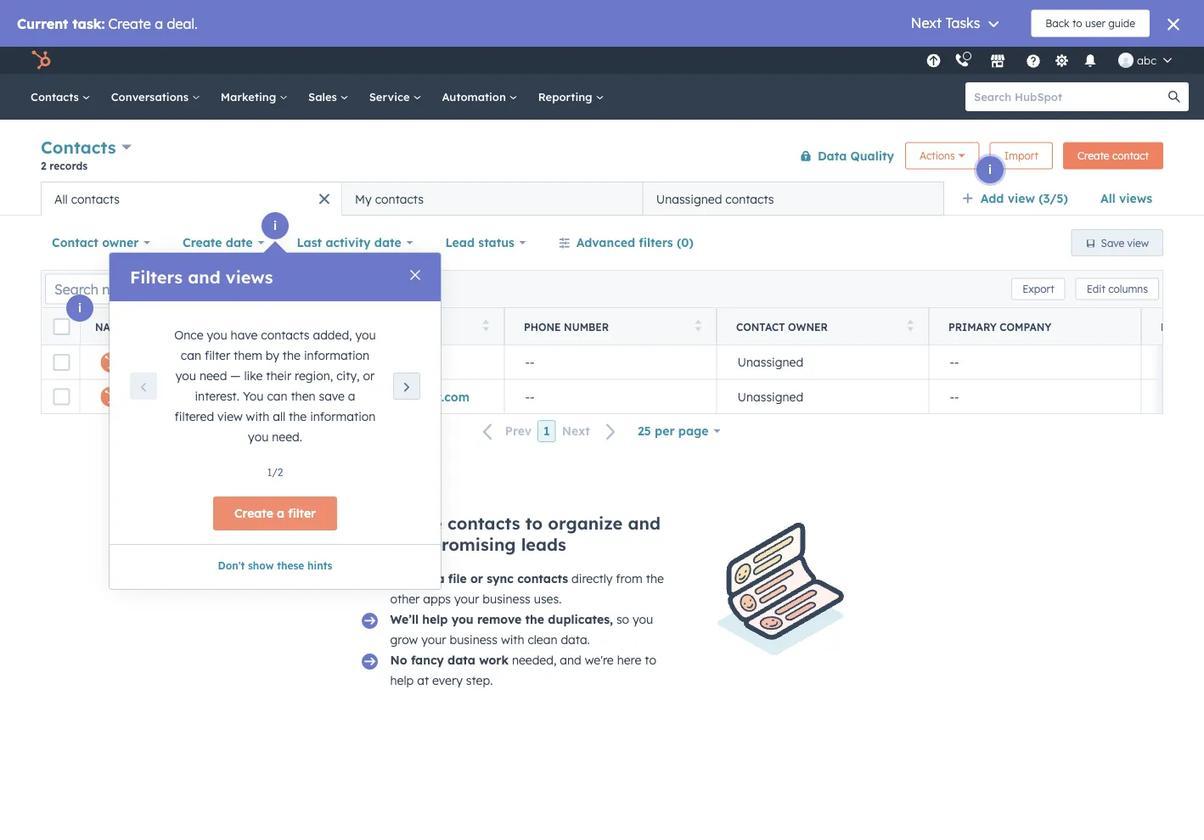 Task type: describe. For each thing, give the bounding box(es) containing it.
show
[[248, 560, 274, 572]]

unassigned button for emailmaria@hubspot.com
[[717, 380, 929, 414]]

directly
[[572, 572, 613, 587]]

create for create a filter
[[234, 506, 273, 521]]

step.
[[466, 674, 493, 688]]

data
[[448, 653, 476, 668]]

johnson
[[170, 389, 220, 404]]

marketing
[[221, 90, 279, 104]]

you up bh@hubspot.com link on the left of the page
[[355, 328, 376, 343]]

settings link
[[1052, 51, 1073, 69]]

prev
[[505, 424, 532, 439]]

marketing link
[[210, 74, 298, 120]]

1
[[544, 424, 550, 439]]

owner inside popup button
[[102, 235, 139, 250]]

conversations
[[111, 90, 192, 104]]

bh@hubspot.com link
[[313, 355, 416, 370]]

or inside once you have contacts added, you can filter them by the information you need — like their region, city, or interest. you can then save a filtered view with all the information you need.
[[363, 369, 375, 384]]

clean
[[528, 633, 558, 648]]

Search HubSpot search field
[[966, 82, 1174, 111]]

have
[[231, 328, 258, 343]]

import a file or sync contacts
[[390, 572, 568, 587]]

status
[[478, 235, 515, 250]]

filters
[[130, 267, 183, 288]]

don't show these hints
[[218, 560, 333, 572]]

create date
[[183, 235, 253, 250]]

you left remove
[[452, 612, 474, 627]]

to inside add more contacts to organize and identify promising leads
[[526, 513, 543, 534]]

0 vertical spatial i button
[[977, 156, 1004, 183]]

all views
[[1101, 191, 1153, 206]]

press to sort. image for email
[[483, 320, 489, 332]]

add for add more contacts to organize and identify promising leads
[[360, 513, 393, 534]]

search button
[[1160, 82, 1189, 111]]

1 vertical spatial i
[[273, 218, 277, 233]]

hubspot image
[[31, 50, 51, 71]]

with inside so you grow your business with clean data.
[[501, 633, 525, 648]]

calling icon image
[[955, 53, 970, 69]]

the right by in the top left of the page
[[283, 348, 301, 363]]

halligan
[[167, 355, 218, 370]]

view for add
[[1008, 191, 1035, 206]]

prev button
[[473, 421, 538, 443]]

promising
[[431, 534, 516, 556]]

last activity date
[[297, 235, 401, 250]]

lead status
[[445, 235, 515, 250]]

company
[[1000, 321, 1052, 333]]

create contact button
[[1063, 142, 1164, 169]]

advanced
[[576, 235, 635, 250]]

phone
[[524, 321, 561, 333]]

maria johnson (sample contact)
[[131, 389, 327, 404]]

once you have contacts added, you can filter them by the information you need — like their region, city, or interest. you can then save a filtered view with all the information you need.
[[174, 328, 376, 445]]

edit
[[1087, 283, 1106, 296]]

0 horizontal spatial views
[[226, 267, 273, 288]]

upgrade image
[[926, 54, 942, 69]]

primary company
[[949, 321, 1052, 333]]

contact owner inside popup button
[[52, 235, 139, 250]]

(sample for johnson
[[224, 389, 273, 404]]

organize
[[548, 513, 623, 534]]

press to sort. element for email
[[483, 320, 489, 334]]

pagination navigation
[[473, 420, 627, 443]]

automation
[[442, 90, 509, 104]]

here
[[617, 653, 642, 668]]

filtered
[[175, 409, 214, 424]]

act
[[1190, 321, 1204, 333]]

next
[[562, 424, 590, 439]]

to inside needed, and we're here to help at every step.
[[645, 653, 657, 668]]

no fancy data work
[[390, 653, 509, 668]]

we'll help you remove the duplicates,
[[390, 612, 613, 627]]

press to sort. element for phone number
[[695, 320, 702, 334]]

interest.
[[195, 389, 240, 404]]

edit columns button
[[1076, 278, 1159, 300]]

with inside once you have contacts added, you can filter them by the information you need — like their region, city, or interest. you can then save a filtered view with all the information you need.
[[246, 409, 270, 424]]

and inside add more contacts to organize and identify promising leads
[[628, 513, 661, 534]]

all contacts
[[54, 192, 120, 206]]

unassigned button for bh@hubspot.com
[[717, 346, 929, 380]]

25 per page
[[638, 424, 709, 439]]

data quality button
[[789, 139, 895, 173]]

contact owner button
[[41, 226, 161, 260]]

file
[[448, 572, 467, 587]]

email
[[312, 321, 345, 333]]

you inside so you grow your business with clean data.
[[633, 612, 653, 627]]

a for import a file or sync contacts
[[437, 572, 445, 587]]

2 vertical spatial i
[[78, 301, 82, 316]]

actions
[[920, 149, 955, 162]]

import button
[[990, 142, 1053, 169]]

bh@hubspot.com
[[313, 355, 416, 370]]

contacts button
[[41, 135, 132, 160]]

directly from the other apps your business uses.
[[390, 572, 664, 607]]

all
[[273, 409, 286, 424]]

contact) for emailmaria@hubspot.com
[[276, 389, 327, 404]]

grow
[[390, 633, 418, 648]]

brian halligan (sample contact)
[[131, 355, 325, 370]]

import for import a file or sync contacts
[[390, 572, 433, 587]]

remove
[[477, 612, 522, 627]]

marketplaces image
[[990, 54, 1006, 70]]

create for create date
[[183, 235, 222, 250]]

press to sort. image for phone number
[[695, 320, 702, 332]]

abc
[[1137, 53, 1157, 67]]

press to sort. image for 1st the press to sort. element
[[271, 320, 277, 332]]

contacts banner
[[41, 134, 1164, 182]]

no
[[390, 653, 407, 668]]

1 vertical spatial or
[[471, 572, 483, 587]]

0 vertical spatial i
[[989, 162, 992, 177]]

filters
[[639, 235, 673, 250]]

previous image
[[137, 381, 150, 395]]

sync
[[487, 572, 514, 587]]

all for all views
[[1101, 191, 1116, 206]]

save view button
[[1072, 229, 1164, 257]]

service
[[369, 90, 413, 104]]

automation link
[[432, 74, 528, 120]]

settings image
[[1055, 54, 1070, 69]]

help image
[[1026, 54, 1041, 70]]

hints
[[308, 560, 333, 572]]

create for create contact
[[1078, 149, 1110, 162]]

don't show these hints button
[[218, 556, 333, 576]]

needed, and we're here to help at every step.
[[390, 653, 657, 688]]

need.
[[272, 430, 302, 445]]

identify
[[360, 534, 425, 556]]

duplicates,
[[548, 612, 613, 627]]

last activity date button
[[286, 226, 424, 260]]

per
[[655, 424, 675, 439]]

my contacts button
[[342, 182, 643, 216]]

2 vertical spatial i button
[[66, 295, 93, 322]]

don't
[[218, 560, 245, 572]]

the up clean
[[525, 612, 544, 627]]

add for add view (3/5)
[[981, 191, 1004, 206]]

filters and views
[[130, 267, 273, 288]]

add view (3/5) button
[[951, 182, 1090, 216]]

work
[[479, 653, 509, 668]]

gary orlando image
[[1119, 53, 1134, 68]]

add view (3/5)
[[981, 191, 1068, 206]]

0 vertical spatial contacts
[[31, 90, 82, 104]]

last for last act
[[1161, 321, 1187, 333]]

we're
[[585, 653, 614, 668]]

service link
[[359, 74, 432, 120]]



Task type: vqa. For each thing, say whether or not it's contained in the screenshot.
'Manage' button to the bottom
no



Task type: locate. For each thing, give the bounding box(es) containing it.
hubspot link
[[20, 50, 64, 71]]

2 horizontal spatial a
[[437, 572, 445, 587]]

0 horizontal spatial i
[[78, 301, 82, 316]]

contact) down region,
[[276, 389, 327, 404]]

1 vertical spatial i button
[[262, 212, 289, 240]]

1 horizontal spatial press to sort. image
[[908, 320, 914, 332]]

-
[[525, 355, 530, 370], [530, 355, 535, 370], [950, 355, 955, 370], [955, 355, 959, 370], [1162, 355, 1167, 370], [1167, 355, 1172, 370], [525, 389, 530, 404], [530, 389, 535, 404], [950, 389, 955, 404], [955, 389, 959, 404], [1162, 389, 1167, 404], [1167, 389, 1172, 404]]

press to sort. image for the press to sort. element related to contact owner
[[908, 320, 914, 332]]

1 all from the left
[[1101, 191, 1116, 206]]

filter up these
[[288, 506, 316, 521]]

with down you
[[246, 409, 270, 424]]

a inside once you have contacts added, you can filter them by the information you need — like their region, city, or interest. you can then save a filtered view with all the information you need.
[[348, 389, 356, 404]]

contacts inside add more contacts to organize and identify promising leads
[[448, 513, 520, 534]]

press to sort. image
[[483, 320, 489, 332], [695, 320, 702, 332]]

view inside once you have contacts added, you can filter them by the information you need — like their region, city, or interest. you can then save a filtered view with all the information you need.
[[217, 409, 243, 424]]

search image
[[1169, 91, 1181, 103]]

a down "1/2"
[[277, 506, 285, 521]]

0 vertical spatial contact
[[52, 235, 98, 250]]

2 press to sort. element from the left
[[483, 320, 489, 334]]

all down 2 records
[[54, 192, 68, 206]]

1 horizontal spatial contact
[[736, 321, 785, 333]]

emailmaria@hubspot.com
[[313, 389, 470, 404]]

or right city,
[[363, 369, 375, 384]]

4 press to sort. element from the left
[[908, 320, 914, 334]]

25
[[638, 424, 651, 439]]

0 vertical spatial (sample
[[221, 355, 270, 370]]

the
[[283, 348, 301, 363], [289, 409, 307, 424], [646, 572, 664, 587], [525, 612, 544, 627]]

create a filter
[[234, 506, 316, 521]]

2 vertical spatial and
[[560, 653, 582, 668]]

import up add view (3/5)
[[1005, 149, 1039, 162]]

2 horizontal spatial create
[[1078, 149, 1110, 162]]

once
[[174, 328, 203, 343]]

2 horizontal spatial and
[[628, 513, 661, 534]]

2 vertical spatial unassigned
[[738, 389, 804, 404]]

sales link
[[298, 74, 359, 120]]

contact owner
[[52, 235, 139, 250], [736, 321, 828, 333]]

1 vertical spatial add
[[360, 513, 393, 534]]

contact
[[1113, 149, 1149, 162]]

(0)
[[677, 235, 694, 250]]

0 horizontal spatial create
[[183, 235, 222, 250]]

add inside add more contacts to organize and identify promising leads
[[360, 513, 393, 534]]

1 horizontal spatial help
[[422, 612, 448, 627]]

3 press to sort. element from the left
[[695, 320, 702, 334]]

contacts
[[31, 90, 82, 104], [41, 137, 116, 158]]

city,
[[337, 369, 360, 384]]

you left have
[[207, 328, 227, 343]]

and up from
[[628, 513, 661, 534]]

to
[[526, 513, 543, 534], [645, 653, 657, 668]]

2 horizontal spatial view
[[1128, 237, 1149, 249]]

0 vertical spatial owner
[[102, 235, 139, 250]]

i down contact owner popup button
[[78, 301, 82, 316]]

1 vertical spatial contact owner
[[736, 321, 828, 333]]

last
[[297, 235, 322, 250], [1161, 321, 1187, 333]]

view right 'save'
[[1128, 237, 1149, 249]]

0 vertical spatial add
[[981, 191, 1004, 206]]

next button
[[556, 421, 627, 443]]

by
[[266, 348, 279, 363]]

lead
[[445, 235, 475, 250]]

last inside popup button
[[297, 235, 322, 250]]

view inside "popup button"
[[1008, 191, 1035, 206]]

all views link
[[1090, 182, 1164, 216]]

create inside button
[[1078, 149, 1110, 162]]

0 vertical spatial can
[[181, 348, 201, 363]]

reporting link
[[528, 74, 615, 120]]

0 vertical spatial or
[[363, 369, 375, 384]]

1 horizontal spatial with
[[501, 633, 525, 648]]

1 vertical spatial help
[[390, 674, 414, 688]]

more
[[398, 513, 442, 534]]

your inside so you grow your business with clean data.
[[421, 633, 446, 648]]

press to sort. element
[[271, 320, 277, 334], [483, 320, 489, 334], [695, 320, 702, 334], [908, 320, 914, 334]]

next image
[[400, 381, 414, 395]]

page
[[679, 424, 709, 439]]

0 vertical spatial your
[[454, 592, 479, 607]]

help inside needed, and we're here to help at every step.
[[390, 674, 414, 688]]

1 vertical spatial unassigned
[[738, 355, 804, 370]]

1 vertical spatial contacts
[[41, 137, 116, 158]]

help button
[[1019, 47, 1048, 74]]

0 horizontal spatial add
[[360, 513, 393, 534]]

name
[[95, 321, 126, 333]]

1 press to sort. image from the left
[[271, 320, 277, 332]]

import for import
[[1005, 149, 1039, 162]]

added,
[[313, 328, 352, 343]]

all contacts button
[[41, 182, 342, 216]]

to left 'organize'
[[526, 513, 543, 534]]

date inside popup button
[[226, 235, 253, 250]]

contacts inside my contacts button
[[375, 192, 424, 206]]

business inside directly from the other apps your business uses.
[[483, 592, 531, 607]]

0 horizontal spatial owner
[[102, 235, 139, 250]]

create contact
[[1078, 149, 1149, 162]]

press to sort. image
[[271, 320, 277, 332], [908, 320, 914, 332]]

1 horizontal spatial your
[[454, 592, 479, 607]]

1 horizontal spatial press to sort. image
[[695, 320, 702, 332]]

contacts down hubspot link
[[31, 90, 82, 104]]

view inside button
[[1128, 237, 1149, 249]]

2 records
[[41, 159, 88, 172]]

0 horizontal spatial contact owner
[[52, 235, 139, 250]]

2 press to sort. image from the left
[[908, 320, 914, 332]]

to right here
[[645, 653, 657, 668]]

0 horizontal spatial your
[[421, 633, 446, 648]]

1 horizontal spatial filter
[[288, 506, 316, 521]]

1 unassigned button from the top
[[717, 346, 929, 380]]

last for last activity date
[[297, 235, 322, 250]]

region,
[[295, 369, 333, 384]]

your up the fancy
[[421, 633, 446, 648]]

unassigned contacts button
[[643, 182, 944, 216]]

all inside button
[[54, 192, 68, 206]]

abc menu
[[922, 47, 1184, 74]]

1 vertical spatial with
[[501, 633, 525, 648]]

0 horizontal spatial press to sort. image
[[271, 320, 277, 332]]

create date button
[[172, 226, 276, 260]]

filter inside once you have contacts added, you can filter them by the information you need — like their region, city, or interest. you can then save a filtered view with all the information you need.
[[205, 348, 230, 363]]

contacts inside all contacts button
[[71, 192, 120, 206]]

0 horizontal spatial and
[[188, 267, 221, 288]]

create up filters and views
[[183, 235, 222, 250]]

primary company column header
[[929, 308, 1142, 346]]

contacts inside unassigned contacts button
[[726, 192, 774, 206]]

-- button for bh@hubspot.com
[[505, 346, 717, 380]]

1 press to sort. element from the left
[[271, 320, 277, 334]]

abc button
[[1109, 47, 1182, 74]]

0 horizontal spatial view
[[217, 409, 243, 424]]

close image
[[410, 270, 420, 280]]

i button up add view (3/5)
[[977, 156, 1004, 183]]

fancy
[[411, 653, 444, 668]]

business inside so you grow your business with clean data.
[[450, 633, 498, 648]]

last left act
[[1161, 321, 1187, 333]]

save view
[[1101, 237, 1149, 249]]

-- button down number
[[505, 346, 717, 380]]

views down contact
[[1120, 191, 1153, 206]]

i button
[[977, 156, 1004, 183], [262, 212, 289, 240], [66, 295, 93, 322]]

your inside directly from the other apps your business uses.
[[454, 592, 479, 607]]

help down no
[[390, 674, 414, 688]]

0 vertical spatial a
[[348, 389, 356, 404]]

1 horizontal spatial owner
[[788, 321, 828, 333]]

1 vertical spatial (sample
[[224, 389, 273, 404]]

1 vertical spatial your
[[421, 633, 446, 648]]

1 -- button from the top
[[505, 346, 717, 380]]

1 horizontal spatial add
[[981, 191, 1004, 206]]

i up add view (3/5) "popup button"
[[989, 162, 992, 177]]

with down we'll help you remove the duplicates,
[[501, 633, 525, 648]]

and down the data. at left
[[560, 653, 582, 668]]

can down once
[[181, 348, 201, 363]]

0 vertical spatial view
[[1008, 191, 1035, 206]]

the right from
[[646, 572, 664, 587]]

0 vertical spatial import
[[1005, 149, 1039, 162]]

unassigned for emailmaria@hubspot.com
[[738, 389, 804, 404]]

contact) up then
[[274, 355, 325, 370]]

1 horizontal spatial a
[[348, 389, 356, 404]]

2 vertical spatial view
[[217, 409, 243, 424]]

and
[[188, 267, 221, 288], [628, 513, 661, 534], [560, 653, 582, 668]]

0 vertical spatial with
[[246, 409, 270, 424]]

and for we're
[[560, 653, 582, 668]]

or right file
[[471, 572, 483, 587]]

1 vertical spatial create
[[183, 235, 222, 250]]

data
[[818, 148, 847, 163]]

0 vertical spatial to
[[526, 513, 543, 534]]

0 horizontal spatial a
[[277, 506, 285, 521]]

date inside popup button
[[374, 235, 401, 250]]

all down create contact button
[[1101, 191, 1116, 206]]

1 horizontal spatial and
[[560, 653, 582, 668]]

information
[[304, 348, 370, 363], [310, 409, 376, 424]]

contact) for bh@hubspot.com
[[274, 355, 325, 370]]

1 horizontal spatial or
[[471, 572, 483, 587]]

0 horizontal spatial contact
[[52, 235, 98, 250]]

1 vertical spatial contact)
[[276, 389, 327, 404]]

1 horizontal spatial import
[[1005, 149, 1039, 162]]

calling icon button
[[948, 49, 977, 72]]

0 horizontal spatial all
[[54, 192, 68, 206]]

and for views
[[188, 267, 221, 288]]

1 vertical spatial a
[[277, 506, 285, 521]]

import
[[1005, 149, 1039, 162], [390, 572, 433, 587]]

information down save
[[310, 409, 376, 424]]

2 press to sort. image from the left
[[695, 320, 702, 332]]

date up filters and views
[[226, 235, 253, 250]]

1 horizontal spatial contact owner
[[736, 321, 828, 333]]

2 date from the left
[[374, 235, 401, 250]]

you right so
[[633, 612, 653, 627]]

0 vertical spatial contact)
[[274, 355, 325, 370]]

leads
[[521, 534, 566, 556]]

contacts up records
[[41, 137, 116, 158]]

0 vertical spatial create
[[1078, 149, 1110, 162]]

unassigned inside button
[[656, 192, 722, 206]]

date right activity
[[374, 235, 401, 250]]

sales
[[308, 90, 340, 104]]

filter
[[205, 348, 230, 363], [288, 506, 316, 521]]

1 vertical spatial filter
[[288, 506, 316, 521]]

1 vertical spatial import
[[390, 572, 433, 587]]

press to sort. image left 'primary'
[[908, 320, 914, 332]]

you up johnson
[[176, 369, 196, 384]]

you
[[207, 328, 227, 343], [355, 328, 376, 343], [176, 369, 196, 384], [248, 430, 269, 445], [452, 612, 474, 627], [633, 612, 653, 627]]

create down "1/2"
[[234, 506, 273, 521]]

my contacts
[[355, 192, 424, 206]]

0 vertical spatial unassigned
[[656, 192, 722, 206]]

a
[[348, 389, 356, 404], [277, 506, 285, 521], [437, 572, 445, 587]]

0 vertical spatial last
[[297, 235, 322, 250]]

last act
[[1161, 321, 1204, 333]]

1 horizontal spatial can
[[267, 389, 288, 404]]

0 vertical spatial and
[[188, 267, 221, 288]]

0 horizontal spatial can
[[181, 348, 201, 363]]

filter up need
[[205, 348, 230, 363]]

contacts inside once you have contacts added, you can filter them by the information you need — like their region, city, or interest. you can then save a filtered view with all the information you need.
[[261, 328, 310, 343]]

0 horizontal spatial to
[[526, 513, 543, 534]]

and down create date
[[188, 267, 221, 288]]

press to sort. image up by in the top left of the page
[[271, 320, 277, 332]]

information down added,
[[304, 348, 370, 363]]

help down apps
[[422, 612, 448, 627]]

create a filter link
[[213, 497, 337, 531]]

a right save
[[348, 389, 356, 404]]

unassigned contacts
[[656, 192, 774, 206]]

import inside button
[[1005, 149, 1039, 162]]

the inside directly from the other apps your business uses.
[[646, 572, 664, 587]]

0 vertical spatial views
[[1120, 191, 1153, 206]]

1 horizontal spatial create
[[234, 506, 273, 521]]

like
[[244, 369, 263, 384]]

1 horizontal spatial view
[[1008, 191, 1035, 206]]

1 vertical spatial view
[[1128, 237, 1149, 249]]

view down maria johnson (sample contact)
[[217, 409, 243, 424]]

you left need.
[[248, 430, 269, 445]]

last left activity
[[297, 235, 322, 250]]

0 vertical spatial information
[[304, 348, 370, 363]]

edit columns
[[1087, 283, 1148, 296]]

apps
[[423, 592, 451, 607]]

(3/5)
[[1039, 191, 1068, 206]]

contact
[[52, 235, 98, 250], [736, 321, 785, 333]]

we'll
[[390, 612, 419, 627]]

views down create date popup button
[[226, 267, 273, 288]]

view for save
[[1128, 237, 1149, 249]]

add inside "popup button"
[[981, 191, 1004, 206]]

0 horizontal spatial press to sort. image
[[483, 320, 489, 332]]

2 horizontal spatial i button
[[977, 156, 1004, 183]]

1 vertical spatial can
[[267, 389, 288, 404]]

Search name, phone, email addresses, or company search field
[[45, 274, 245, 305]]

columns
[[1109, 283, 1148, 296]]

business
[[483, 592, 531, 607], [450, 633, 498, 648]]

1 vertical spatial business
[[450, 633, 498, 648]]

add left more
[[360, 513, 393, 534]]

uses.
[[534, 592, 562, 607]]

i button left name
[[66, 295, 93, 322]]

1 vertical spatial and
[[628, 513, 661, 534]]

unassigned for bh@hubspot.com
[[738, 355, 804, 370]]

1 vertical spatial owner
[[788, 321, 828, 333]]

2 -- button from the top
[[505, 380, 717, 414]]

2 all from the left
[[54, 192, 68, 206]]

and inside needed, and we're here to help at every step.
[[560, 653, 582, 668]]

1 horizontal spatial i button
[[262, 212, 289, 240]]

notifications image
[[1083, 54, 1098, 70]]

view left (3/5)
[[1008, 191, 1035, 206]]

export button
[[1012, 278, 1066, 300]]

a for create a filter
[[277, 506, 285, 521]]

unassigned button
[[717, 346, 929, 380], [717, 380, 929, 414]]

0 vertical spatial business
[[483, 592, 531, 607]]

create left contact
[[1078, 149, 1110, 162]]

1 horizontal spatial date
[[374, 235, 401, 250]]

every
[[432, 674, 463, 688]]

business up we'll help you remove the duplicates,
[[483, 592, 531, 607]]

business up data
[[450, 633, 498, 648]]

0 horizontal spatial filter
[[205, 348, 230, 363]]

1 date from the left
[[226, 235, 253, 250]]

i button right create date
[[262, 212, 289, 240]]

reporting
[[538, 90, 596, 104]]

your down file
[[454, 592, 479, 607]]

brian halligan (sample contact) link
[[131, 355, 325, 370]]

0 horizontal spatial date
[[226, 235, 253, 250]]

0 horizontal spatial last
[[297, 235, 322, 250]]

needed,
[[512, 653, 557, 668]]

(sample for halligan
[[221, 355, 270, 370]]

1 horizontal spatial to
[[645, 653, 657, 668]]

them
[[234, 348, 262, 363]]

the right all
[[289, 409, 307, 424]]

a left file
[[437, 572, 445, 587]]

press to sort. element for contact owner
[[908, 320, 914, 334]]

conversations link
[[101, 74, 210, 120]]

view
[[1008, 191, 1035, 206], [1128, 237, 1149, 249], [217, 409, 243, 424]]

all for all contacts
[[54, 192, 68, 206]]

2 unassigned button from the top
[[717, 380, 929, 414]]

-- button for emailmaria@hubspot.com
[[505, 380, 717, 414]]

bh@hubspot.com button
[[292, 346, 505, 380]]

1 vertical spatial information
[[310, 409, 376, 424]]

--
[[525, 355, 535, 370], [950, 355, 959, 370], [1162, 355, 1172, 370], [525, 389, 535, 404], [950, 389, 959, 404], [1162, 389, 1172, 404]]

their
[[266, 369, 291, 384]]

1 press to sort. image from the left
[[483, 320, 489, 332]]

i left last activity date popup button
[[273, 218, 277, 233]]

2 vertical spatial a
[[437, 572, 445, 587]]

import up other
[[390, 572, 433, 587]]

1 vertical spatial views
[[226, 267, 273, 288]]

0 vertical spatial help
[[422, 612, 448, 627]]

owner
[[102, 235, 139, 250], [788, 321, 828, 333]]

-- button up "next" button on the bottom of page
[[505, 380, 717, 414]]

add down import button
[[981, 191, 1004, 206]]

0 horizontal spatial i button
[[66, 295, 93, 322]]

1 horizontal spatial views
[[1120, 191, 1153, 206]]

can down their
[[267, 389, 288, 404]]

advanced filters (0) button
[[548, 226, 705, 260]]

contacts inside popup button
[[41, 137, 116, 158]]

0 horizontal spatial import
[[390, 572, 433, 587]]

0 vertical spatial contact owner
[[52, 235, 139, 250]]

create inside popup button
[[183, 235, 222, 250]]

1 horizontal spatial last
[[1161, 321, 1187, 333]]

contact inside contact owner popup button
[[52, 235, 98, 250]]



